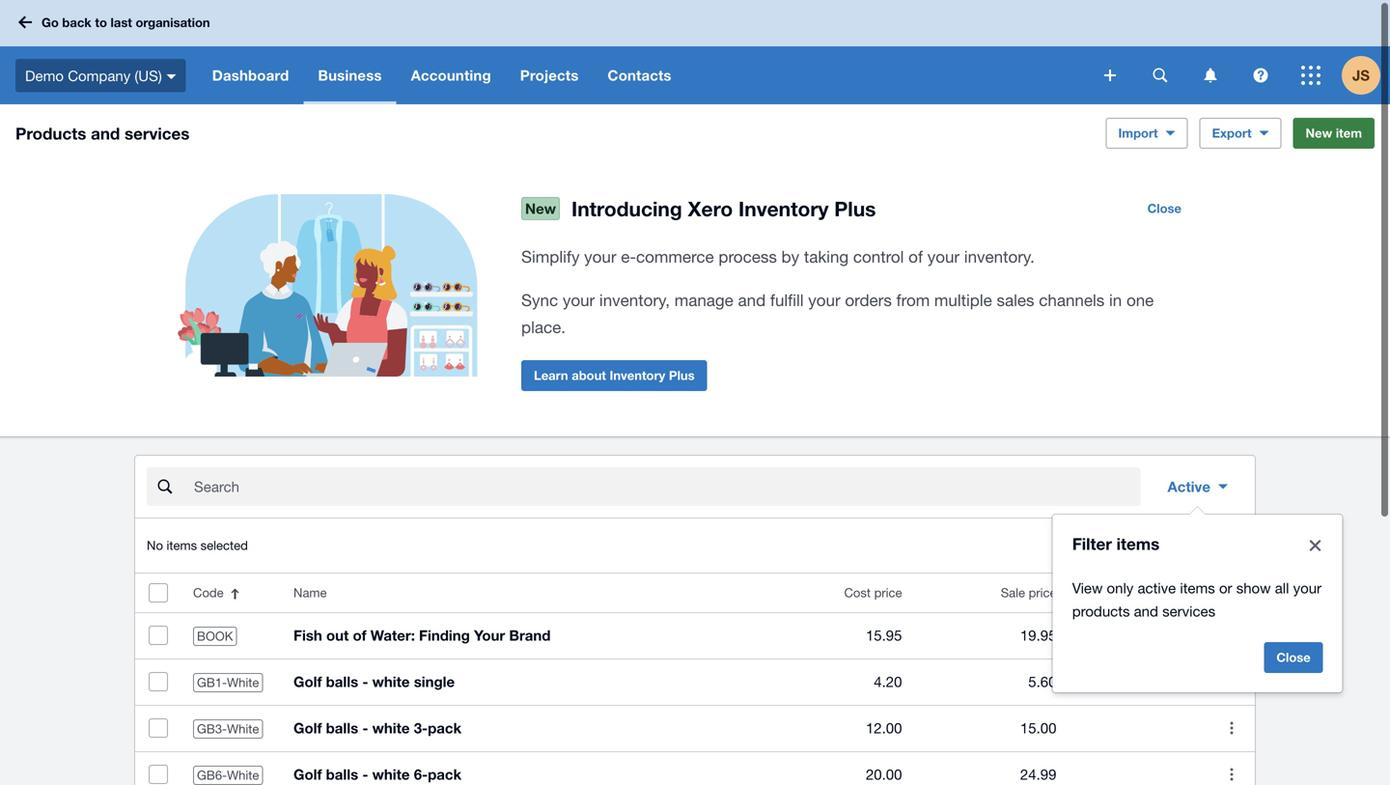 Task type: describe. For each thing, give the bounding box(es) containing it.
projects
[[520, 67, 579, 84]]

name button
[[282, 574, 756, 612]]

items inside view only active items or show all your products and services
[[1180, 579, 1215, 596]]

products
[[1072, 603, 1130, 619]]

products
[[15, 124, 86, 143]]

white for 3-
[[372, 719, 410, 737]]

introducing xero inventory plus image
[[135, 193, 521, 406]]

close inside 'filter items' dialog
[[1277, 650, 1311, 665]]

commerce
[[636, 247, 714, 266]]

simplify your e-commerce process by taking control of your inventory.
[[521, 247, 1035, 266]]

go back to last organisation
[[42, 15, 210, 30]]

list of items with cost price, sale price and quantity element
[[135, 574, 1255, 785]]

items for no
[[167, 538, 197, 553]]

your up the multiple
[[928, 247, 960, 266]]

price for cost price
[[874, 585, 902, 600]]

and inside view only active items or show all your products and services
[[1134, 603, 1159, 619]]

accounting button
[[396, 46, 506, 104]]

item
[[1336, 126, 1362, 140]]

- for 3-
[[362, 719, 368, 737]]

15.95 link
[[756, 612, 914, 659]]

brand
[[509, 627, 551, 644]]

code
[[193, 585, 224, 600]]

about
[[572, 368, 606, 383]]

5.60
[[1029, 673, 1057, 690]]

selected
[[201, 538, 248, 553]]

business
[[318, 67, 382, 84]]

0 vertical spatial services
[[125, 124, 190, 143]]

items for filter
[[1117, 534, 1160, 553]]

no
[[147, 538, 163, 553]]

book
[[197, 629, 233, 644]]

(us)
[[135, 67, 162, 84]]

active
[[1168, 478, 1211, 495]]

introducing
[[572, 196, 682, 221]]

quantity button
[[1068, 574, 1209, 612]]

control
[[853, 247, 904, 266]]

demo company (us)
[[25, 67, 162, 84]]

cost price button
[[756, 574, 914, 612]]

new for new item
[[1306, 126, 1333, 140]]

book link
[[182, 612, 282, 659]]

15.00
[[1021, 719, 1057, 736]]

quantity
[[1150, 585, 1197, 600]]

to
[[95, 15, 107, 30]]

svg image up "export"
[[1205, 68, 1217, 83]]

20.00 link
[[756, 751, 914, 785]]

filter items
[[1072, 534, 1160, 553]]

business button
[[304, 46, 396, 104]]

15.95
[[866, 627, 902, 644]]

1 horizontal spatial of
[[909, 247, 923, 266]]

learn about inventory plus
[[534, 368, 695, 383]]

12.00 link
[[756, 705, 914, 751]]

active
[[1138, 579, 1176, 596]]

filter
[[1072, 534, 1112, 553]]

no items selected
[[147, 538, 248, 553]]

fulfill
[[770, 291, 804, 309]]

19.95
[[1021, 627, 1057, 644]]

e-
[[621, 247, 636, 266]]

sale price
[[1001, 585, 1057, 600]]

name
[[294, 585, 327, 600]]

4.20
[[874, 673, 902, 690]]

gb6-white
[[197, 768, 259, 783]]

plus for introducing xero inventory plus
[[835, 196, 876, 221]]

single
[[414, 673, 455, 690]]

code button
[[182, 574, 282, 612]]

delete
[[1114, 538, 1152, 553]]

20.00
[[866, 766, 902, 783]]

show
[[1237, 579, 1271, 596]]

view
[[1072, 579, 1103, 596]]

golf for golf balls - white single
[[294, 673, 322, 690]]

finding
[[419, 627, 470, 644]]

fish out of water: finding your brand
[[294, 627, 551, 644]]

dashboard link
[[198, 46, 304, 104]]

15.00 link
[[914, 705, 1068, 751]]

actions image for golf balls - white single
[[1213, 662, 1251, 701]]

sync your inventory, manage and fulfill your orders from multiple sales channels in one place.
[[521, 291, 1154, 337]]

learn about inventory plus button
[[521, 360, 707, 391]]

svg image inside the demo company (us) popup button
[[167, 74, 176, 79]]

import
[[1119, 126, 1158, 140]]

place.
[[521, 318, 566, 337]]

pack for 3-
[[428, 719, 462, 737]]

go
[[42, 15, 59, 30]]

close image
[[1297, 526, 1335, 565]]

0 vertical spatial close button
[[1136, 193, 1193, 224]]

gb3-white link
[[182, 705, 282, 751]]

your left e- at the left of the page
[[584, 247, 617, 266]]

3-
[[414, 719, 428, 737]]

19.95 link
[[914, 612, 1068, 659]]

golf balls - white 6-pack
[[294, 766, 462, 783]]

demo
[[25, 67, 64, 84]]

balls for golf balls - white 3-pack
[[326, 719, 358, 737]]

pack for 6-
[[428, 766, 462, 783]]

your
[[474, 627, 505, 644]]

close button inside 'filter items' dialog
[[1264, 642, 1324, 673]]

or
[[1219, 579, 1233, 596]]

last
[[111, 15, 132, 30]]

fish out of water: finding your brand link
[[282, 612, 756, 659]]



Task type: vqa. For each thing, say whether or not it's contained in the screenshot.


Task type: locate. For each thing, give the bounding box(es) containing it.
introducing xero inventory plus
[[572, 196, 876, 221]]

new left item
[[1306, 126, 1333, 140]]

white left 3- on the left of the page
[[372, 719, 410, 737]]

1 vertical spatial new
[[525, 200, 556, 217]]

1 vertical spatial white
[[227, 721, 259, 736]]

svg image
[[18, 16, 32, 28], [1205, 68, 1217, 83], [1254, 68, 1268, 83], [1105, 70, 1116, 81]]

new item button
[[1293, 118, 1375, 149]]

0 vertical spatial new
[[1306, 126, 1333, 140]]

balls
[[326, 673, 358, 690], [326, 719, 358, 737], [326, 766, 358, 783]]

organisation
[[136, 15, 210, 30]]

2 vertical spatial white
[[227, 768, 259, 783]]

1 vertical spatial plus
[[669, 368, 695, 383]]

0 horizontal spatial plus
[[669, 368, 695, 383]]

services inside view only active items or show all your products and services
[[1163, 603, 1216, 619]]

actions image for golf balls - white 6-pack
[[1213, 755, 1251, 785]]

services down (us)
[[125, 124, 190, 143]]

plus inside button
[[669, 368, 695, 383]]

1 white from the top
[[372, 673, 410, 690]]

2 balls from the top
[[326, 719, 358, 737]]

new item
[[1306, 126, 1362, 140]]

banner
[[0, 0, 1390, 104]]

one
[[1127, 291, 1154, 309]]

0 vertical spatial golf
[[294, 673, 322, 690]]

0 horizontal spatial and
[[91, 124, 120, 143]]

actions image up actions image
[[1213, 662, 1251, 701]]

0 horizontal spatial of
[[353, 627, 367, 644]]

sale price button
[[914, 574, 1068, 612]]

1 balls from the top
[[326, 673, 358, 690]]

white left 6-
[[372, 766, 410, 783]]

items left the or
[[1180, 579, 1215, 596]]

new inside button
[[1306, 126, 1333, 140]]

balls down golf balls - white single
[[326, 719, 358, 737]]

channels
[[1039, 291, 1105, 309]]

0 vertical spatial actions image
[[1213, 662, 1251, 701]]

inventory,
[[600, 291, 670, 309]]

- up golf balls - white 3-pack
[[362, 673, 368, 690]]

2 price from the left
[[1029, 585, 1057, 600]]

1 horizontal spatial and
[[738, 291, 766, 309]]

white down "gb3-white" link
[[227, 768, 259, 783]]

2 vertical spatial -
[[362, 766, 368, 783]]

balls for golf balls - white single
[[326, 673, 358, 690]]

and
[[91, 124, 120, 143], [738, 291, 766, 309], [1134, 603, 1159, 619]]

3 white from the top
[[372, 766, 410, 783]]

svg image up export "popup button"
[[1254, 68, 1268, 83]]

0 horizontal spatial close
[[1148, 201, 1182, 216]]

2 vertical spatial golf
[[294, 766, 322, 783]]

your
[[584, 247, 617, 266], [928, 247, 960, 266], [563, 291, 595, 309], [808, 291, 841, 309], [1294, 579, 1322, 596]]

golf balls - white single link
[[282, 659, 756, 705]]

0 horizontal spatial price
[[874, 585, 902, 600]]

products and services
[[15, 124, 190, 143]]

inventory up simplify your e-commerce process by taking control of your inventory.
[[739, 196, 829, 221]]

white up "gb3-white" link
[[227, 675, 259, 690]]

close button down import "popup button"
[[1136, 193, 1193, 224]]

balls down golf balls - white 3-pack
[[326, 766, 358, 783]]

and down active
[[1134, 603, 1159, 619]]

white
[[227, 675, 259, 690], [227, 721, 259, 736], [227, 768, 259, 783]]

new up simplify
[[525, 200, 556, 217]]

actions image down actions image
[[1213, 755, 1251, 785]]

export
[[1212, 126, 1252, 140]]

1 vertical spatial of
[[353, 627, 367, 644]]

plus
[[835, 196, 876, 221], [669, 368, 695, 383]]

back
[[62, 15, 91, 30]]

items right 'no'
[[167, 538, 197, 553]]

svg image left js
[[1302, 66, 1321, 85]]

white up the gb6-white 'link'
[[227, 721, 259, 736]]

1 vertical spatial close
[[1277, 650, 1311, 665]]

6-
[[414, 766, 428, 783]]

2 golf from the top
[[294, 719, 322, 737]]

white
[[372, 673, 410, 690], [372, 719, 410, 737], [372, 766, 410, 783]]

0 vertical spatial plus
[[835, 196, 876, 221]]

pack down single
[[428, 719, 462, 737]]

white left single
[[372, 673, 410, 690]]

items right filter
[[1117, 534, 1160, 553]]

svg image up import "popup button"
[[1153, 68, 1168, 83]]

1 horizontal spatial plus
[[835, 196, 876, 221]]

and left fulfill
[[738, 291, 766, 309]]

orders
[[845, 291, 892, 309]]

actions image
[[1213, 662, 1251, 701], [1213, 755, 1251, 785]]

2 - from the top
[[362, 719, 368, 737]]

in
[[1109, 291, 1122, 309]]

1 vertical spatial -
[[362, 719, 368, 737]]

gb1-white link
[[182, 659, 282, 705]]

plus down manage
[[669, 368, 695, 383]]

white for golf balls - white 6-pack
[[227, 768, 259, 783]]

actions image
[[1213, 709, 1251, 747]]

js button
[[1342, 46, 1390, 104]]

2 vertical spatial and
[[1134, 603, 1159, 619]]

white inside 'link'
[[227, 768, 259, 783]]

1 vertical spatial white
[[372, 719, 410, 737]]

balls down 'out'
[[326, 673, 358, 690]]

cost
[[844, 585, 871, 600]]

2 white from the top
[[227, 721, 259, 736]]

golf balls - white 6-pack link
[[282, 751, 756, 785]]

golf right "gb3-white" link
[[294, 719, 322, 737]]

3 golf from the top
[[294, 766, 322, 783]]

4.20 link
[[756, 659, 914, 705]]

golf down fish
[[294, 673, 322, 690]]

0 vertical spatial white
[[372, 673, 410, 690]]

1 horizontal spatial inventory
[[739, 196, 829, 221]]

process
[[719, 247, 777, 266]]

2 white from the top
[[372, 719, 410, 737]]

dashboard
[[212, 67, 289, 84]]

inventory right about
[[610, 368, 666, 383]]

2 pack from the top
[[428, 766, 462, 783]]

inventory inside button
[[610, 368, 666, 383]]

from
[[897, 291, 930, 309]]

gb6-
[[197, 768, 227, 783]]

close button down all
[[1264, 642, 1324, 673]]

all
[[1275, 579, 1289, 596]]

close
[[1148, 201, 1182, 216], [1277, 650, 1311, 665]]

1 vertical spatial close button
[[1264, 642, 1324, 673]]

2 actions image from the top
[[1213, 755, 1251, 785]]

of right 'out'
[[353, 627, 367, 644]]

balls for golf balls - white 6-pack
[[326, 766, 358, 783]]

active button
[[1152, 467, 1244, 506]]

svg image up import "popup button"
[[1105, 70, 1116, 81]]

2 horizontal spatial and
[[1134, 603, 1159, 619]]

golf for golf balls - white 6-pack
[[294, 766, 322, 783]]

out
[[326, 627, 349, 644]]

plus up control
[[835, 196, 876, 221]]

of right control
[[909, 247, 923, 266]]

inventory for about
[[610, 368, 666, 383]]

water:
[[371, 627, 415, 644]]

gb1-white
[[197, 675, 259, 690]]

- down golf balls - white 3-pack
[[362, 766, 368, 783]]

services
[[125, 124, 190, 143], [1163, 603, 1216, 619]]

close down import "popup button"
[[1148, 201, 1182, 216]]

manage
[[675, 291, 734, 309]]

3 - from the top
[[362, 766, 368, 783]]

plus for learn about inventory plus
[[669, 368, 695, 383]]

white for golf balls - white single
[[227, 675, 259, 690]]

0 vertical spatial -
[[362, 673, 368, 690]]

your right the sync
[[563, 291, 595, 309]]

- for single
[[362, 673, 368, 690]]

export button
[[1200, 118, 1282, 149]]

1 horizontal spatial services
[[1163, 603, 1216, 619]]

svg image right (us)
[[167, 74, 176, 79]]

1 horizontal spatial svg image
[[1153, 68, 1168, 83]]

1 horizontal spatial close
[[1277, 650, 1311, 665]]

services down quantity
[[1163, 603, 1216, 619]]

gb3-
[[197, 721, 227, 736]]

contacts
[[608, 67, 672, 84]]

svg image left go at the top
[[18, 16, 32, 28]]

5.60 link
[[914, 659, 1068, 705]]

0 vertical spatial of
[[909, 247, 923, 266]]

2 vertical spatial balls
[[326, 766, 358, 783]]

1 horizontal spatial new
[[1306, 126, 1333, 140]]

accounting
[[411, 67, 491, 84]]

inventory for xero
[[739, 196, 829, 221]]

golf for golf balls - white 3-pack
[[294, 719, 322, 737]]

new for new
[[525, 200, 556, 217]]

0 vertical spatial white
[[227, 675, 259, 690]]

1 vertical spatial golf
[[294, 719, 322, 737]]

3 white from the top
[[227, 768, 259, 783]]

pack down 3- on the left of the page
[[428, 766, 462, 783]]

2 vertical spatial white
[[372, 766, 410, 783]]

1 horizontal spatial close button
[[1264, 642, 1324, 673]]

close down all
[[1277, 650, 1311, 665]]

price for sale price
[[1029, 585, 1057, 600]]

multiple
[[935, 291, 992, 309]]

sync
[[521, 291, 558, 309]]

your right all
[[1294, 579, 1322, 596]]

gb1-
[[197, 675, 227, 690]]

1 golf from the top
[[294, 673, 322, 690]]

1 vertical spatial balls
[[326, 719, 358, 737]]

- down golf balls - white single
[[362, 719, 368, 737]]

1 vertical spatial services
[[1163, 603, 1216, 619]]

white for 6-
[[372, 766, 410, 783]]

24.99
[[1021, 766, 1057, 783]]

price right sale
[[1029, 585, 1057, 600]]

0 vertical spatial balls
[[326, 673, 358, 690]]

close button
[[1136, 193, 1193, 224], [1264, 642, 1324, 673]]

0 vertical spatial and
[[91, 124, 120, 143]]

0 horizontal spatial close button
[[1136, 193, 1193, 224]]

banner containing dashboard
[[0, 0, 1390, 104]]

and right products
[[91, 124, 120, 143]]

fish
[[294, 627, 322, 644]]

1 vertical spatial and
[[738, 291, 766, 309]]

your right fulfill
[[808, 291, 841, 309]]

go back to last organisation link
[[12, 5, 222, 39]]

gb6-white link
[[182, 751, 282, 785]]

0 horizontal spatial inventory
[[610, 368, 666, 383]]

24.99 link
[[914, 751, 1068, 785]]

0 horizontal spatial svg image
[[167, 74, 176, 79]]

1 - from the top
[[362, 673, 368, 690]]

golf
[[294, 673, 322, 690], [294, 719, 322, 737], [294, 766, 322, 783]]

1 horizontal spatial items
[[1117, 534, 1160, 553]]

Search search field
[[192, 468, 1141, 505]]

sales
[[997, 291, 1035, 309]]

filter items dialog
[[1053, 515, 1343, 692]]

svg image
[[1302, 66, 1321, 85], [1153, 68, 1168, 83], [167, 74, 176, 79]]

golf right the gb6-white 'link'
[[294, 766, 322, 783]]

0 horizontal spatial new
[[525, 200, 556, 217]]

svg image inside 'go back to last organisation' link
[[18, 16, 32, 28]]

your inside view only active items or show all your products and services
[[1294, 579, 1322, 596]]

1 price from the left
[[874, 585, 902, 600]]

1 horizontal spatial price
[[1029, 585, 1057, 600]]

0 vertical spatial inventory
[[739, 196, 829, 221]]

1 white from the top
[[227, 675, 259, 690]]

company
[[68, 67, 131, 84]]

by
[[782, 247, 800, 266]]

2 horizontal spatial svg image
[[1302, 66, 1321, 85]]

items
[[1117, 534, 1160, 553], [167, 538, 197, 553], [1180, 579, 1215, 596]]

js
[[1353, 67, 1370, 84]]

contacts button
[[593, 46, 686, 104]]

0 vertical spatial close
[[1148, 201, 1182, 216]]

0 vertical spatial pack
[[428, 719, 462, 737]]

price right cost
[[874, 585, 902, 600]]

1 pack from the top
[[428, 719, 462, 737]]

1 vertical spatial actions image
[[1213, 755, 1251, 785]]

golf balls - white 3-pack link
[[282, 705, 756, 751]]

white for golf balls - white 3-pack
[[227, 721, 259, 736]]

- for 6-
[[362, 766, 368, 783]]

1 vertical spatial inventory
[[610, 368, 666, 383]]

0 horizontal spatial items
[[167, 538, 197, 553]]

import button
[[1106, 118, 1188, 149]]

xero
[[688, 196, 733, 221]]

0 horizontal spatial services
[[125, 124, 190, 143]]

and inside sync your inventory, manage and fulfill your orders from multiple sales channels in one place.
[[738, 291, 766, 309]]

3 balls from the top
[[326, 766, 358, 783]]

2 horizontal spatial items
[[1180, 579, 1215, 596]]

projects button
[[506, 46, 593, 104]]

1 actions image from the top
[[1213, 662, 1251, 701]]

taking
[[804, 247, 849, 266]]

1 vertical spatial pack
[[428, 766, 462, 783]]

learn
[[534, 368, 568, 383]]

simplify
[[521, 247, 580, 266]]

white for single
[[372, 673, 410, 690]]



